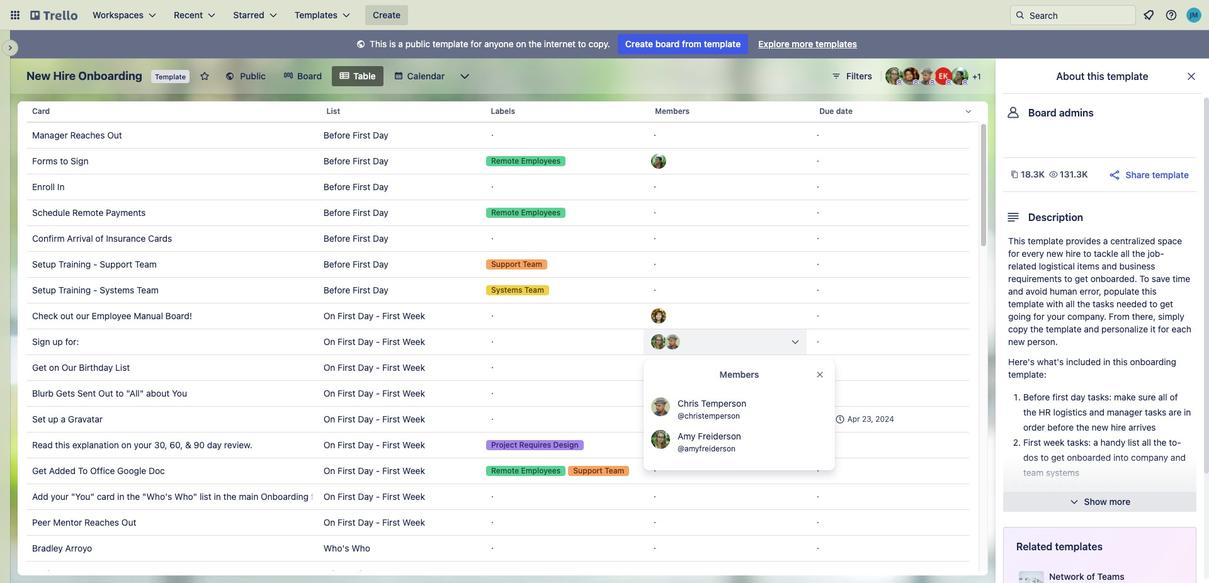 Task type: describe. For each thing, give the bounding box(es) containing it.
day inside before first day tasks: make sure all of the hr logistics and manager tasks are in order before the new hire arrives first week tasks: a handy list all the to- dos to get onboarded into company and team systems who's who list: help the newbie orient themselves and learn all about the key people they'll encounter at work
[[1071, 392, 1086, 403]]

new hire onboarding
[[26, 69, 142, 83]]

before for confirm arrival of insurance cards
[[324, 233, 350, 244]]

reaches inside the 'peer mentor reaches out' link
[[84, 517, 119, 528]]

template:
[[1009, 369, 1047, 380]]

they'll
[[1054, 513, 1079, 524]]

- for get on our birthday list
[[376, 362, 380, 373]]

23,
[[863, 415, 874, 424]]

sign up for:
[[32, 336, 79, 347]]

0 horizontal spatial chris temperson (christemperson) image
[[666, 335, 681, 350]]

who's for becky jones
[[324, 569, 349, 580]]

doc
[[149, 466, 165, 476]]

for left hires
[[311, 492, 322, 502]]

1 horizontal spatial on
[[121, 440, 132, 451]]

set up a gravatar
[[32, 414, 103, 425]]

andre gorte (andregorte) image
[[902, 67, 920, 85]]

template up 'person.'
[[1047, 324, 1082, 335]]

create board from template
[[626, 38, 741, 49]]

1 horizontal spatial of
[[1087, 572, 1096, 582]]

a inside before first day tasks: make sure all of the hr logistics and manager tasks are in order before the new hire arrives first week tasks: a handy list all the to- dos to get onboarded into company and team systems who's who list: help the newbie orient themselves and learn all about the key people they'll encounter at work
[[1094, 437, 1099, 448]]

amy freiderson @amyfreiderson
[[678, 431, 742, 454]]

remote employees button for schedule remote payments
[[481, 200, 644, 226]]

who's for bradley arroyo
[[324, 543, 349, 554]]

template inside button
[[1153, 169, 1190, 180]]

and down list:
[[1073, 498, 1088, 509]]

2 horizontal spatial get
[[1161, 299, 1174, 309]]

systems
[[1047, 468, 1080, 478]]

temperson
[[702, 398, 747, 409]]

related
[[1009, 261, 1037, 272]]

this member is an admin of this workspace. image for andre gorte (andregorte) image
[[914, 79, 919, 85]]

for left anyone
[[471, 38, 482, 49]]

peer mentor reaches out
[[32, 517, 136, 528]]

description
[[1029, 212, 1084, 223]]

before first day for manager reaches out
[[324, 130, 389, 141]]

the left "who's
[[127, 492, 140, 502]]

2 vertical spatial amy freiderson (amyfreiderson) image
[[652, 430, 670, 449]]

read this explanation on your 30, 60, & 90 day review. link
[[32, 433, 314, 458]]

0 horizontal spatial priscilla parjet (priscillaparjet) image
[[652, 154, 667, 169]]

get added to office google doc
[[32, 466, 165, 476]]

first inside before first day tasks: make sure all of the hr logistics and manager tasks are in order before the new hire arrives first week tasks: a handy list all the to- dos to get onboarded into company and team systems who's who list: help the newbie orient themselves and learn all about the key people they'll encounter at work
[[1024, 437, 1042, 448]]

- for peer mentor reaches out
[[376, 517, 380, 528]]

week for your
[[403, 440, 425, 451]]

template
[[155, 72, 186, 81]]

row containing blurb gets sent out to "all" about you
[[27, 381, 970, 407]]

5 week from the top
[[403, 414, 425, 425]]

0 horizontal spatial to
[[78, 466, 88, 476]]

onboarded.
[[1091, 273, 1138, 284]]

- for sign up for:
[[376, 336, 380, 347]]

needed
[[1117, 299, 1148, 309]]

5 on first day - first week from the top
[[324, 414, 425, 425]]

chris temperson @christemperson
[[678, 398, 747, 421]]

the left to-
[[1154, 437, 1167, 448]]

day for enroll in
[[373, 181, 389, 192]]

support for the bottommost color: orange, title: "support team" element
[[574, 466, 603, 476]]

to inside "link"
[[116, 388, 124, 399]]

search image
[[1016, 10, 1026, 20]]

this inside this template provides a centralized space for every new hire to tackle all the job- related logistical items and business requirements to get onboarded. to save time and avoid human error, populate this template with all the tasks needed to get going for your company. from there, simply copy the template and personalize it for each new person.
[[1143, 286, 1157, 297]]

0 vertical spatial chris temperson (christemperson) image
[[919, 67, 936, 85]]

all right learn
[[1113, 498, 1122, 509]]

row containing check out our employee manual board!
[[27, 303, 970, 330]]

1
[[978, 72, 982, 81]]

birthday
[[79, 362, 113, 373]]

the up show more
[[1109, 483, 1122, 493]]

who's who for bradley arroyo
[[324, 543, 370, 554]]

back to home image
[[30, 5, 78, 25]]

jones
[[59, 569, 84, 580]]

network of teams link
[[1017, 569, 1184, 584]]

to right forms
[[60, 156, 68, 166]]

setup for setup training - systems team
[[32, 285, 56, 296]]

template right about at the top of page
[[1108, 71, 1149, 82]]

@amyfreiderson
[[678, 444, 736, 454]]

ellie kulick (elliekulick2) image
[[935, 67, 953, 85]]

person.
[[1028, 336, 1059, 347]]

blurb gets sent out to "all" about you link
[[32, 381, 314, 406]]

samantha pivlot (samanthapivlot) image
[[652, 309, 667, 324]]

on first day - first week for to
[[324, 388, 425, 399]]

in inside here's what's included in this onboarding template:
[[1104, 357, 1111, 367]]

training for systems
[[58, 285, 91, 296]]

before first day for schedule remote payments
[[324, 207, 389, 218]]

row containing get on our birthday list
[[27, 355, 970, 381]]

google
[[117, 466, 146, 476]]

2 vertical spatial board
[[394, 492, 418, 502]]

dos
[[1024, 452, 1039, 463]]

on for in
[[324, 492, 335, 502]]

manual
[[134, 311, 163, 321]]

row containing forms to sign
[[27, 148, 970, 175]]

sent
[[77, 388, 96, 399]]

copy
[[1009, 324, 1029, 335]]

tasks inside this template provides a centralized space for every new hire to tackle all the job- related logistical items and business requirements to get onboarded. to save time and avoid human error, populate this template with all the tasks needed to get going for your company. from there, simply copy the template and personalize it for each new person.
[[1093, 299, 1115, 309]]

sm image
[[355, 38, 367, 51]]

labels button
[[486, 96, 650, 127]]

learn
[[1090, 498, 1110, 509]]

this for this template provides a centralized space for every new hire to tackle all the job- related logistical items and business requirements to get onboarded. to save time and avoid human error, populate this template with all the tasks needed to get going for your company. from there, simply copy the template and personalize it for each new person.
[[1009, 236, 1026, 246]]

add your "you" card in the "who's who" list in the main onboarding for new hires trello board link
[[32, 485, 418, 510]]

manager reaches out
[[32, 130, 122, 141]]

to-
[[1170, 437, 1182, 448]]

0 vertical spatial templates
[[816, 38, 858, 49]]

key
[[1166, 498, 1180, 509]]

schedule remote payments
[[32, 207, 146, 218]]

all right sure
[[1159, 392, 1168, 403]]

60,
[[170, 440, 183, 451]]

all down human
[[1066, 299, 1075, 309]]

here's
[[1009, 357, 1035, 367]]

going
[[1009, 311, 1032, 322]]

day for set up a gravatar
[[358, 414, 374, 425]]

0 vertical spatial amy freiderson (amyfreiderson) image
[[886, 67, 904, 85]]

board link
[[276, 66, 330, 86]]

becky jones
[[32, 569, 84, 580]]

our
[[76, 311, 89, 321]]

chris temperson (christemperson) image
[[652, 398, 670, 417]]

and right logistics
[[1090, 407, 1105, 418]]

hr
[[1040, 407, 1052, 418]]

and left avoid
[[1009, 286, 1024, 297]]

what's
[[1038, 357, 1065, 367]]

requirements
[[1009, 273, 1063, 284]]

to up human
[[1065, 273, 1073, 284]]

row containing add your "you" card in the "who's who" list in the main onboarding for new hires trello board
[[27, 484, 970, 510]]

0 horizontal spatial systems
[[100, 285, 134, 296]]

the down logistics
[[1077, 422, 1090, 433]]

team inside setup training - support team link
[[135, 259, 157, 270]]

row containing enroll in
[[27, 174, 970, 200]]

0 vertical spatial new
[[1047, 248, 1064, 259]]

logistical
[[1040, 261, 1076, 272]]

support team for color: orange, title: "support team" element inside the support team button
[[492, 260, 543, 269]]

create for create board from template
[[626, 38, 654, 49]]

provides
[[1067, 236, 1102, 246]]

on first day - first week for your
[[324, 440, 425, 451]]

1 vertical spatial tasks:
[[1068, 437, 1092, 448]]

1 horizontal spatial onboarding
[[261, 492, 309, 502]]

get for get on our birthday list
[[32, 362, 47, 373]]

remote employees for schedule remote payments
[[492, 208, 561, 217]]

this for this is a public template for anyone on the internet to copy.
[[370, 38, 387, 49]]

1 horizontal spatial get
[[1075, 273, 1089, 284]]

row containing bradley arroyo
[[27, 536, 970, 562]]

5 on from the top
[[324, 414, 335, 425]]

to inside before first day tasks: make sure all of the hr logistics and manager tasks are in order before the new hire arrives first week tasks: a handy list all the to- dos to get onboarded into company and team systems who's who list: help the newbie orient themselves and learn all about the key people they'll encounter at work
[[1041, 452, 1050, 463]]

day for confirm arrival of insurance cards
[[373, 233, 389, 244]]

setup training - support team link
[[32, 252, 314, 277]]

into
[[1114, 452, 1129, 463]]

business
[[1120, 261, 1156, 272]]

template up going
[[1009, 299, 1045, 309]]

each
[[1172, 324, 1192, 335]]

schedule remote payments link
[[32, 200, 314, 226]]

this right about at the top of page
[[1088, 71, 1105, 82]]

from
[[682, 38, 702, 49]]

explore more templates
[[759, 38, 858, 49]]

this member is an admin of this workspace. image for ellie kulick (elliekulick2) image
[[946, 79, 952, 85]]

who inside before first day tasks: make sure all of the hr logistics and manager tasks are in order before the new hire arrives first week tasks: a handy list all the to- dos to get onboarded into company and team systems who's who list: help the newbie orient themselves and learn all about the key people they'll encounter at work
[[1052, 483, 1070, 493]]

on for to
[[324, 388, 335, 399]]

sign inside forms to sign link
[[71, 156, 89, 166]]

in left main
[[214, 492, 221, 502]]

space
[[1158, 236, 1183, 246]]

2 week from the top
[[403, 336, 425, 347]]

who for arroyo
[[352, 543, 370, 554]]

peer
[[32, 517, 51, 528]]

on first day - first week for manual
[[324, 311, 425, 321]]

manager reaches out link
[[32, 123, 314, 148]]

read this explanation on your 30, 60, & 90 day review.
[[32, 440, 253, 451]]

0 horizontal spatial your
[[51, 492, 69, 502]]

setup training - systems team link
[[32, 278, 314, 303]]

close popover image
[[815, 370, 825, 380]]

calendar
[[408, 71, 445, 81]]

explore more templates link
[[751, 34, 865, 54]]

table containing manager reaches out
[[18, 96, 989, 584]]

get added to office google doc link
[[32, 459, 314, 484]]

9 on from the top
[[324, 517, 335, 528]]

0 vertical spatial out
[[107, 130, 122, 141]]

- for read this explanation on your 30, 60, & 90 day review.
[[376, 440, 380, 451]]

forms
[[32, 156, 58, 166]]

1 vertical spatial templates
[[1056, 541, 1103, 553]]

on first day - first week for list
[[324, 362, 425, 373]]

on for your
[[324, 440, 335, 451]]

day for blurb gets sent out to "all" about you
[[358, 388, 374, 399]]

the left key
[[1150, 498, 1163, 509]]

this member is an admin of this workspace. image for the topmost priscilla parjet (priscillaparjet) image
[[963, 79, 969, 85]]

your inside this template provides a centralized space for every new hire to tackle all the job- related logistical items and business requirements to get onboarded. to save time and avoid human error, populate this template with all the tasks needed to get going for your company. from there, simply copy the template and personalize it for each new person.
[[1048, 311, 1066, 322]]

all up 'company'
[[1143, 437, 1152, 448]]

before first day for setup training - support team
[[324, 259, 389, 270]]

from
[[1110, 311, 1130, 322]]

this inside here's what's included in this onboarding template:
[[1114, 357, 1128, 367]]

to up there,
[[1150, 299, 1158, 309]]

encounter
[[1081, 513, 1122, 524]]

before first day for forms to sign
[[324, 156, 389, 166]]

day for manager reaches out
[[373, 130, 389, 141]]

the left main
[[223, 492, 237, 502]]

cards
[[148, 233, 172, 244]]

board admins
[[1029, 107, 1095, 118]]

day for setup training - systems team
[[373, 285, 389, 296]]

support for color: orange, title: "support team" element inside the support team button
[[492, 260, 521, 269]]

primary element
[[0, 0, 1210, 30]]

Board name text field
[[20, 66, 149, 86]]

on first day - first week for google
[[324, 466, 425, 476]]

1 horizontal spatial members
[[720, 369, 760, 380]]

before for schedule remote payments
[[324, 207, 350, 218]]

row containing set up a gravatar
[[27, 406, 970, 433]]

members inside button
[[656, 106, 690, 116]]

2024
[[876, 415, 895, 424]]

members button
[[650, 96, 815, 127]]

team for the bottommost color: orange, title: "support team" element
[[605, 466, 625, 476]]

- for add your "you" card in the "who's who" list in the main onboarding for new hires trello board
[[376, 492, 380, 502]]

row containing get added to office google doc
[[27, 458, 970, 485]]

1 vertical spatial your
[[134, 440, 152, 451]]

remote for get added to office google doc
[[492, 466, 519, 476]]

day for get added to office google doc
[[358, 466, 374, 476]]

and down tackle
[[1103, 261, 1118, 272]]

list inside before first day tasks: make sure all of the hr logistics and manager tasks are in order before the new hire arrives first week tasks: a handy list all the to- dos to get onboarded into company and team systems who's who list: help the newbie orient themselves and learn all about the key people they'll encounter at work
[[1129, 437, 1140, 448]]

row containing setup training - support team
[[27, 251, 970, 278]]

templates
[[295, 9, 338, 20]]

network of teams
[[1050, 572, 1125, 582]]

to left copy. at the top of page
[[578, 38, 587, 49]]

out for sent
[[98, 388, 113, 399]]

before first day for confirm arrival of insurance cards
[[324, 233, 389, 244]]

0 horizontal spatial on
[[49, 362, 59, 373]]

the up company.
[[1078, 299, 1091, 309]]

2 on from the top
[[324, 336, 335, 347]]

week for manual
[[403, 311, 425, 321]]

star or unstar board image
[[200, 71, 210, 81]]

row containing read this explanation on your 30, 60, & 90 day review.
[[27, 432, 970, 459]]

row containing schedule remote payments
[[27, 200, 970, 226]]

on for manual
[[324, 311, 335, 321]]

filters
[[847, 71, 873, 81]]

show
[[1085, 497, 1108, 507]]

hire inside before first day tasks: make sure all of the hr logistics and manager tasks are in order before the new hire arrives first week tasks: a handy list all the to- dos to get onboarded into company and team systems who's who list: help the newbie orient themselves and learn all about the key people they'll encounter at work
[[1112, 422, 1127, 433]]

a inside this template provides a centralized space for every new hire to tackle all the job- related logistical items and business requirements to get onboarded. to save time and avoid human error, populate this template with all the tasks needed to get going for your company. from there, simply copy the template and personalize it for each new person.
[[1104, 236, 1109, 246]]

this template provides a centralized space for every new hire to tackle all the job- related logistical items and business requirements to get onboarded. to save time and avoid human error, populate this template with all the tasks needed to get going for your company. from there, simply copy the template and personalize it for each new person.
[[1009, 236, 1192, 347]]

more for show
[[1110, 497, 1131, 507]]

day for forms to sign
[[373, 156, 389, 166]]

before inside before first day tasks: make sure all of the hr logistics and manager tasks are in order before the new hire arrives first week tasks: a handy list all the to- dos to get onboarded into company and team systems who's who list: help the newbie orient themselves and learn all about the key people they'll encounter at work
[[1024, 392, 1051, 403]]

work
[[1135, 513, 1155, 524]]

add your "you" card in the "who's who" list in the main onboarding for new hires trello board
[[32, 492, 418, 502]]

here's what's included in this onboarding template:
[[1009, 357, 1177, 380]]

remote employees for get added to office google doc
[[492, 466, 561, 476]]

arrival
[[67, 233, 93, 244]]

every
[[1023, 248, 1045, 259]]

1 vertical spatial color: orange, title: "support team" element
[[568, 466, 630, 476]]



Task type: locate. For each thing, give the bounding box(es) containing it.
training down arrival
[[58, 259, 91, 270]]

tasks: up onboarded
[[1068, 437, 1092, 448]]

of inside before first day tasks: make sure all of the hr logistics and manager tasks are in order before the new hire arrives first week tasks: a handy list all the to- dos to get onboarded into company and team systems who's who list: help the newbie orient themselves and learn all about the key people they'll encounter at work
[[1170, 392, 1179, 403]]

day inside read this explanation on your 30, 60, & 90 day review. link
[[207, 440, 222, 451]]

1 vertical spatial sign
[[32, 336, 50, 347]]

card button
[[27, 96, 322, 127]]

support inside button
[[492, 260, 521, 269]]

7 row from the top
[[27, 251, 970, 278]]

0 vertical spatial who's who
[[324, 543, 370, 554]]

a right is
[[399, 38, 403, 49]]

due
[[820, 106, 835, 116]]

who's who for becky jones
[[324, 569, 370, 580]]

2 horizontal spatial new
[[1092, 422, 1109, 433]]

0 vertical spatial hire
[[1066, 248, 1082, 259]]

and down company.
[[1085, 324, 1100, 335]]

support down the insurance
[[100, 259, 132, 270]]

this right read
[[55, 440, 70, 451]]

2 on first day - first week from the top
[[324, 336, 425, 347]]

0 horizontal spatial more
[[792, 38, 814, 49]]

2 remote employees from the top
[[492, 208, 561, 217]]

on right anyone
[[516, 38, 526, 49]]

create up is
[[373, 9, 401, 20]]

0 vertical spatial about
[[146, 388, 170, 399]]

0 horizontal spatial about
[[146, 388, 170, 399]]

0 horizontal spatial tasks
[[1093, 299, 1115, 309]]

2 who's who from the top
[[324, 569, 370, 580]]

1 horizontal spatial support team
[[574, 466, 625, 476]]

day right 90
[[207, 440, 222, 451]]

16 row from the top
[[27, 484, 970, 510]]

remote employees button down labels button
[[481, 149, 644, 174]]

who for jones
[[352, 569, 370, 580]]

1 horizontal spatial board
[[394, 492, 418, 502]]

3 on from the top
[[324, 362, 335, 373]]

up left for:
[[52, 336, 63, 347]]

0 vertical spatial who
[[1052, 483, 1070, 493]]

0 vertical spatial more
[[792, 38, 814, 49]]

1 vertical spatial color: green, title: "remote employees" element
[[486, 208, 566, 218]]

confirm arrival of insurance cards
[[32, 233, 172, 244]]

bradley arroyo link
[[32, 536, 314, 561]]

new
[[1047, 248, 1064, 259], [1009, 336, 1026, 347], [1092, 422, 1109, 433]]

1 horizontal spatial new
[[325, 492, 343, 502]]

support team for the bottommost color: orange, title: "support team" element
[[574, 466, 625, 476]]

on left our
[[49, 362, 59, 373]]

1 vertical spatial remote employees
[[492, 208, 561, 217]]

amy freiderson (amyfreiderson) image down samantha pivlot (samanthapivlot) icon
[[652, 335, 667, 350]]

recent
[[174, 9, 203, 20]]

0 vertical spatial on
[[516, 38, 526, 49]]

4 on first day - first week from the top
[[324, 388, 425, 399]]

open information menu image
[[1166, 9, 1178, 21]]

bradley
[[32, 543, 63, 554]]

to up items
[[1084, 248, 1092, 259]]

1 vertical spatial amy freiderson (amyfreiderson) image
[[652, 335, 667, 350]]

remote employees for forms to sign
[[492, 156, 561, 166]]

bradley arroyo
[[32, 543, 92, 554]]

about inside "link"
[[146, 388, 170, 399]]

week for to
[[403, 388, 425, 399]]

color: green, title: "remote employees" element for get added to office google doc
[[486, 466, 566, 476]]

chris temperson (christemperson) image up due date button
[[919, 67, 936, 85]]

requires
[[520, 440, 552, 450]]

your down with
[[1048, 311, 1066, 322]]

row containing confirm arrival of insurance cards
[[27, 226, 970, 252]]

0 horizontal spatial list
[[115, 362, 130, 373]]

1 color: green, title: "remote employees" element from the top
[[486, 156, 566, 166]]

"all"
[[126, 388, 144, 399]]

of inside "link"
[[95, 233, 104, 244]]

- for check out our employee manual board!
[[376, 311, 380, 321]]

template up every
[[1028, 236, 1064, 246]]

- for blurb gets sent out to "all" about you
[[376, 388, 380, 399]]

color: purple, title: "project requires design" element
[[486, 440, 584, 451]]

people
[[1024, 513, 1052, 524]]

1 vertical spatial who's
[[324, 569, 349, 580]]

new inside before first day tasks: make sure all of the hr logistics and manager tasks are in order before the new hire arrives first week tasks: a handy list all the to- dos to get onboarded into company and team systems who's who list: help the newbie orient themselves and learn all about the key people they'll encounter at work
[[1092, 422, 1109, 433]]

11 row from the top
[[27, 355, 970, 381]]

1 remote employees button from the top
[[481, 149, 644, 174]]

setup
[[32, 259, 56, 270], [32, 285, 56, 296]]

131.3k
[[1060, 169, 1089, 180]]

board!
[[166, 311, 192, 321]]

get up simply at the bottom right of page
[[1161, 299, 1174, 309]]

1 vertical spatial new
[[1009, 336, 1026, 347]]

6 on from the top
[[324, 440, 335, 451]]

0 horizontal spatial new
[[26, 69, 51, 83]]

training inside setup training - support team link
[[58, 259, 91, 270]]

create board from template link
[[618, 34, 749, 54]]

Search field
[[1026, 6, 1136, 25]]

2 horizontal spatial your
[[1048, 311, 1066, 322]]

tasks inside before first day tasks: make sure all of the hr logistics and manager tasks are in order before the new hire arrives first week tasks: a handy list all the to- dos to get onboarded into company and team systems who's who list: help the newbie orient themselves and learn all about the key people they'll encounter at work
[[1146, 407, 1167, 418]]

0 vertical spatial support team
[[492, 260, 543, 269]]

this inside this template provides a centralized space for every new hire to tackle all the job- related logistical items and business requirements to get onboarded. to save time and avoid human error, populate this template with all the tasks needed to get going for your company. from there, simply copy the template and personalize it for each new person.
[[1009, 236, 1026, 246]]

templates up network of teams at bottom right
[[1056, 541, 1103, 553]]

create
[[373, 9, 401, 20], [626, 38, 654, 49]]

before for setup training - support team
[[324, 259, 350, 270]]

tasks down sure
[[1146, 407, 1167, 418]]

17 row from the top
[[27, 510, 970, 536]]

explanation
[[72, 440, 119, 451]]

0 horizontal spatial this member is an admin of this workspace. image
[[897, 79, 903, 85]]

1 horizontal spatial sign
[[71, 156, 89, 166]]

more inside 'show more' button
[[1110, 497, 1131, 507]]

reaches
[[70, 130, 105, 141], [84, 517, 119, 528]]

1 horizontal spatial new
[[1047, 248, 1064, 259]]

2 who's from the top
[[324, 569, 349, 580]]

for right it
[[1159, 324, 1170, 335]]

team inside color: yellow, title: "systems team" 'element'
[[525, 285, 544, 295]]

day for setup training - support team
[[373, 259, 389, 270]]

3 color: green, title: "remote employees" element from the top
[[486, 466, 566, 476]]

1 employees from the top
[[521, 156, 561, 166]]

the up 'person.'
[[1031, 324, 1044, 335]]

2 vertical spatial your
[[51, 492, 69, 502]]

row containing manager reaches out
[[27, 122, 970, 149]]

reaches inside manager reaches out link
[[70, 130, 105, 141]]

row
[[27, 96, 979, 127], [27, 122, 970, 149], [27, 148, 970, 175], [27, 174, 970, 200], [27, 200, 970, 226], [27, 226, 970, 252], [27, 251, 970, 278], [27, 277, 970, 304], [27, 303, 970, 330], [27, 329, 970, 355], [27, 355, 970, 381], [27, 381, 970, 407], [27, 406, 970, 433], [27, 432, 970, 459], [27, 458, 970, 485], [27, 484, 970, 510], [27, 510, 970, 536], [27, 536, 970, 562], [27, 561, 970, 584]]

trello
[[369, 492, 391, 502]]

3 remote employees from the top
[[492, 466, 561, 476]]

week for google
[[403, 466, 425, 476]]

1 vertical spatial create
[[626, 38, 654, 49]]

starred button
[[226, 5, 285, 25]]

get inside before first day tasks: make sure all of the hr logistics and manager tasks are in order before the new hire arrives first week tasks: a handy list all the to- dos to get onboarded into company and team systems who's who list: help the newbie orient themselves and learn all about the key people they'll encounter at work
[[1052, 452, 1065, 463]]

1 vertical spatial on
[[49, 362, 59, 373]]

setup training - systems team
[[32, 285, 159, 296]]

0 vertical spatial who's
[[324, 543, 349, 554]]

tasks down the "error,"
[[1093, 299, 1115, 309]]

7 on first day - first week from the top
[[324, 466, 425, 476]]

create left board
[[626, 38, 654, 49]]

0 vertical spatial tasks:
[[1088, 392, 1112, 403]]

6 week from the top
[[403, 440, 425, 451]]

day for peer mentor reaches out
[[358, 517, 374, 528]]

in
[[1104, 357, 1111, 367], [1185, 407, 1192, 418], [117, 492, 124, 502], [214, 492, 221, 502]]

day for sign up for:
[[358, 336, 374, 347]]

3 week from the top
[[403, 362, 425, 373]]

18 row from the top
[[27, 536, 970, 562]]

1 horizontal spatial priscilla parjet (priscillaparjet) image
[[952, 67, 969, 85]]

board left table link
[[297, 71, 322, 81]]

get down items
[[1075, 273, 1089, 284]]

on up google
[[121, 440, 132, 451]]

systems
[[100, 285, 134, 296], [492, 285, 523, 295]]

0 horizontal spatial this member is an admin of this workspace. image
[[914, 79, 919, 85]]

10 row from the top
[[27, 329, 970, 355]]

amy freiderson (amyfreiderson) image left amy
[[652, 430, 670, 449]]

0 vertical spatial priscilla parjet (priscillaparjet) image
[[952, 67, 969, 85]]

1 vertical spatial to
[[78, 466, 88, 476]]

forms to sign link
[[32, 149, 314, 174]]

the left internet
[[529, 38, 542, 49]]

2 before first day from the top
[[324, 156, 389, 166]]

0 horizontal spatial color: orange, title: "support team" element
[[486, 260, 548, 270]]

there,
[[1133, 311, 1156, 322]]

enroll
[[32, 181, 55, 192]]

the up business
[[1133, 248, 1146, 259]]

0 horizontal spatial list
[[200, 492, 212, 502]]

employees for forms to sign
[[521, 156, 561, 166]]

sign inside sign up for: link
[[32, 336, 50, 347]]

1 row from the top
[[27, 96, 979, 127]]

9 week from the top
[[403, 517, 425, 528]]

1 remote employees from the top
[[492, 156, 561, 166]]

on first day - first week for in
[[324, 492, 425, 502]]

day up logistics
[[1071, 392, 1086, 403]]

- for get added to office google doc
[[376, 466, 380, 476]]

onboarding inside text field
[[78, 69, 142, 83]]

2 remote employees button from the top
[[481, 200, 644, 226]]

this member is an admin of this workspace. image left +
[[946, 79, 952, 85]]

color: green, title: "remote employees" element
[[486, 156, 566, 166], [486, 208, 566, 218], [486, 466, 566, 476]]

list inside button
[[327, 106, 340, 116]]

our
[[62, 362, 77, 373]]

1 vertical spatial who
[[352, 543, 370, 554]]

7 before first day from the top
[[324, 285, 389, 296]]

0 vertical spatial color: orange, title: "support team" element
[[486, 260, 548, 270]]

support team down design
[[574, 466, 625, 476]]

a up onboarded
[[1094, 437, 1099, 448]]

on for google
[[324, 466, 335, 476]]

support team button
[[481, 252, 644, 277]]

2 horizontal spatial board
[[1029, 107, 1057, 118]]

new up 'logistical'
[[1047, 248, 1064, 259]]

remote for forms to sign
[[492, 156, 519, 166]]

team for color: yellow, title: "systems team" 'element'
[[525, 285, 544, 295]]

support
[[100, 259, 132, 270], [492, 260, 521, 269], [574, 466, 603, 476]]

hire up 'handy'
[[1112, 422, 1127, 433]]

priscilla parjet (priscillaparjet) image
[[652, 360, 667, 376]]

templates up filters button at the right of page
[[816, 38, 858, 49]]

team inside the 'setup training - systems team' link
[[137, 285, 159, 296]]

0 vertical spatial sign
[[71, 156, 89, 166]]

this is a public template for anyone on the internet to copy.
[[370, 38, 611, 49]]

4 row from the top
[[27, 174, 970, 200]]

2 employees from the top
[[521, 208, 561, 217]]

1 horizontal spatial day
[[1071, 392, 1086, 403]]

0 vertical spatial list
[[327, 106, 340, 116]]

up
[[52, 336, 63, 347], [48, 414, 58, 425]]

row containing setup training - systems team
[[27, 277, 970, 304]]

training
[[58, 259, 91, 270], [58, 285, 91, 296]]

2 vertical spatial employees
[[521, 466, 561, 476]]

before for forms to sign
[[324, 156, 350, 166]]

color: orange, title: "support team" element up systems team
[[486, 260, 548, 270]]

get on our birthday list
[[32, 362, 130, 373]]

get
[[1075, 273, 1089, 284], [1161, 299, 1174, 309], [1052, 452, 1065, 463]]

training inside the 'setup training - systems team' link
[[58, 285, 91, 296]]

hire down provides
[[1066, 248, 1082, 259]]

1 get from the top
[[32, 362, 47, 373]]

2 get from the top
[[32, 466, 47, 476]]

day for schedule remote payments
[[373, 207, 389, 218]]

read
[[32, 440, 53, 451]]

get
[[32, 362, 47, 373], [32, 466, 47, 476]]

systems inside 'element'
[[492, 285, 523, 295]]

list
[[327, 106, 340, 116], [115, 362, 130, 373]]

this down the save
[[1143, 286, 1157, 297]]

training for support
[[58, 259, 91, 270]]

1 this member is an admin of this workspace. image from the left
[[897, 79, 903, 85]]

internet
[[544, 38, 576, 49]]

1 vertical spatial priscilla parjet (priscillaparjet) image
[[652, 154, 667, 169]]

2 vertical spatial new
[[1092, 422, 1109, 433]]

amy freiderson (amyfreiderson) image
[[886, 67, 904, 85], [652, 335, 667, 350], [652, 430, 670, 449]]

0 horizontal spatial members
[[656, 106, 690, 116]]

2 setup from the top
[[32, 285, 56, 296]]

30,
[[154, 440, 167, 451]]

cell
[[644, 330, 807, 355]]

1 vertical spatial tasks
[[1146, 407, 1167, 418]]

6 on first day - first week from the top
[[324, 440, 425, 451]]

list inside "add your "you" card in the "who's who" list in the main onboarding for new hires trello board" link
[[200, 492, 212, 502]]

create for create
[[373, 9, 401, 20]]

training up out at the left bottom of page
[[58, 285, 91, 296]]

who's
[[324, 543, 349, 554], [324, 569, 349, 580]]

team for color: orange, title: "support team" element inside the support team button
[[523, 260, 543, 269]]

1 vertical spatial new
[[325, 492, 343, 502]]

apr 23, 2024
[[848, 415, 895, 424]]

- for set up a gravatar
[[376, 414, 380, 425]]

hire
[[53, 69, 76, 83]]

priscilla parjet (priscillaparjet) image
[[952, 67, 969, 85], [652, 154, 667, 169]]

2 vertical spatial remote employees
[[492, 466, 561, 476]]

this
[[370, 38, 387, 49], [1009, 236, 1026, 246]]

1 week from the top
[[403, 311, 425, 321]]

table
[[18, 96, 989, 584]]

more for explore
[[792, 38, 814, 49]]

and
[[1103, 261, 1118, 272], [1009, 286, 1024, 297], [1085, 324, 1100, 335], [1090, 407, 1105, 418], [1171, 452, 1187, 463], [1073, 498, 1088, 509]]

3 on first day - first week from the top
[[324, 362, 425, 373]]

1 horizontal spatial color: orange, title: "support team" element
[[568, 466, 630, 476]]

support down design
[[574, 466, 603, 476]]

template right 'from'
[[704, 38, 741, 49]]

for up related
[[1009, 248, 1020, 259]]

row containing peer mentor reaches out
[[27, 510, 970, 536]]

public
[[240, 71, 266, 81]]

0 vertical spatial color: green, title: "remote employees" element
[[486, 156, 566, 166]]

gravatar
[[68, 414, 103, 425]]

6 row from the top
[[27, 226, 970, 252]]

2 vertical spatial out
[[122, 517, 136, 528]]

0 horizontal spatial support
[[100, 259, 132, 270]]

create inside button
[[373, 9, 401, 20]]

a up tackle
[[1104, 236, 1109, 246]]

more
[[792, 38, 814, 49], [1110, 497, 1131, 507]]

network
[[1050, 572, 1085, 582]]

to left office
[[78, 466, 88, 476]]

becky jones link
[[32, 562, 314, 584]]

for right going
[[1034, 311, 1045, 322]]

1 vertical spatial day
[[207, 440, 222, 451]]

customize views image
[[459, 70, 471, 83]]

human
[[1050, 286, 1078, 297]]

jeremy miller (jeremymiller198) image
[[1187, 8, 1202, 23]]

0 vertical spatial list
[[1129, 437, 1140, 448]]

1 who's from the top
[[324, 543, 349, 554]]

1 vertical spatial list
[[200, 492, 212, 502]]

before for enroll in
[[324, 181, 350, 192]]

1 vertical spatial list
[[115, 362, 130, 373]]

day for read this explanation on your 30, 60, & 90 day review.
[[358, 440, 374, 451]]

7 week from the top
[[403, 466, 425, 476]]

employees down color: purple, title: "project requires design" element
[[521, 466, 561, 476]]

3 row from the top
[[27, 148, 970, 175]]

0 horizontal spatial templates
[[816, 38, 858, 49]]

8 week from the top
[[403, 492, 425, 502]]

0 vertical spatial up
[[52, 336, 63, 347]]

day
[[373, 130, 389, 141], [373, 156, 389, 166], [373, 181, 389, 192], [373, 207, 389, 218], [373, 233, 389, 244], [373, 259, 389, 270], [373, 285, 389, 296], [358, 311, 374, 321], [358, 336, 374, 347], [358, 362, 374, 373], [358, 388, 374, 399], [358, 414, 374, 425], [358, 440, 374, 451], [358, 466, 374, 476], [358, 492, 374, 502], [358, 517, 374, 528]]

to down business
[[1140, 273, 1150, 284]]

3 this member is an admin of this workspace. image from the left
[[946, 79, 952, 85]]

get for get added to office google doc
[[32, 466, 47, 476]]

setup for setup training - support team
[[32, 259, 56, 270]]

1 horizontal spatial templates
[[1056, 541, 1103, 553]]

payments
[[106, 207, 146, 218]]

your right add
[[51, 492, 69, 502]]

set
[[32, 414, 46, 425]]

0 vertical spatial of
[[95, 233, 104, 244]]

1 before first day from the top
[[324, 130, 389, 141]]

new left hires
[[325, 492, 343, 502]]

remote employees button up support team button at the top
[[481, 200, 644, 226]]

board for board
[[297, 71, 322, 81]]

0 vertical spatial day
[[1071, 392, 1086, 403]]

remote employees button for forms to sign
[[481, 149, 644, 174]]

1 training from the top
[[58, 259, 91, 270]]

7 on from the top
[[324, 466, 335, 476]]

team up manual
[[137, 285, 159, 296]]

on for list
[[324, 362, 335, 373]]

anyone
[[485, 38, 514, 49]]

19 row from the top
[[27, 561, 970, 584]]

before for manager reaches out
[[324, 130, 350, 141]]

this inside row
[[55, 440, 70, 451]]

to right dos
[[1041, 452, 1050, 463]]

of left teams
[[1087, 572, 1096, 582]]

2 horizontal spatial on
[[516, 38, 526, 49]]

to
[[578, 38, 587, 49], [60, 156, 68, 166], [1084, 248, 1092, 259], [1065, 273, 1073, 284], [1150, 299, 1158, 309], [116, 388, 124, 399], [1041, 452, 1050, 463]]

this left onboarding
[[1114, 357, 1128, 367]]

to inside this template provides a centralized space for every new hire to tackle all the job- related logistical items and business requirements to get onboarded. to save time and avoid human error, populate this template with all the tasks needed to get going for your company. from there, simply copy the template and personalize it for each new person.
[[1140, 273, 1150, 284]]

week for in
[[403, 492, 425, 502]]

who
[[1052, 483, 1070, 493], [352, 543, 370, 554], [352, 569, 370, 580]]

sign down check
[[32, 336, 50, 347]]

in inside before first day tasks: make sure all of the hr logistics and manager tasks are in order before the new hire arrives first week tasks: a handy list all the to- dos to get onboarded into company and team systems who's who list: help the newbie orient themselves and learn all about the key people they'll encounter at work
[[1185, 407, 1192, 418]]

for
[[471, 38, 482, 49], [1009, 248, 1020, 259], [1034, 311, 1045, 322], [1159, 324, 1170, 335], [311, 492, 322, 502]]

1 vertical spatial support team
[[574, 466, 625, 476]]

more up at at the bottom of page
[[1110, 497, 1131, 507]]

2 this member is an admin of this workspace. image from the left
[[930, 79, 936, 85]]

tasks: left make
[[1088, 392, 1112, 403]]

1 setup from the top
[[32, 259, 56, 270]]

related
[[1017, 541, 1053, 553]]

9 on first day - first week from the top
[[324, 517, 425, 528]]

2 this member is an admin of this workspace. image from the left
[[963, 79, 969, 85]]

2 vertical spatial get
[[1052, 452, 1065, 463]]

get on our birthday list link
[[32, 355, 314, 381]]

remote for schedule remote payments
[[492, 208, 519, 217]]

1 vertical spatial of
[[1170, 392, 1179, 403]]

simply
[[1159, 311, 1185, 322]]

templates button
[[287, 5, 358, 25]]

template right share
[[1153, 169, 1190, 180]]

0 horizontal spatial create
[[373, 9, 401, 20]]

review.
[[224, 440, 253, 451]]

row containing card
[[27, 96, 979, 127]]

1 vertical spatial employees
[[521, 208, 561, 217]]

a inside row
[[61, 414, 66, 425]]

newbie
[[1125, 483, 1154, 493]]

1 vertical spatial up
[[48, 414, 58, 425]]

before first day for setup training - systems team
[[324, 285, 389, 296]]

employees for schedule remote payments
[[521, 208, 561, 217]]

0 horizontal spatial of
[[95, 233, 104, 244]]

chris temperson (christemperson) image down samantha pivlot (samanthapivlot) icon
[[666, 335, 681, 350]]

4 before first day from the top
[[324, 207, 389, 218]]

4 week from the top
[[403, 388, 425, 399]]

5 row from the top
[[27, 200, 970, 226]]

and down to-
[[1171, 452, 1187, 463]]

more inside explore more templates link
[[792, 38, 814, 49]]

of up are
[[1170, 392, 1179, 403]]

1 horizontal spatial this member is an admin of this workspace. image
[[930, 79, 936, 85]]

all down "centralized"
[[1121, 248, 1130, 259]]

in right included on the right bottom
[[1104, 357, 1111, 367]]

8 on from the top
[[324, 492, 335, 502]]

5 before first day from the top
[[324, 233, 389, 244]]

13 row from the top
[[27, 406, 970, 433]]

out inside "link"
[[98, 388, 113, 399]]

about inside before first day tasks: make sure all of the hr logistics and manager tasks are in order before the new hire arrives first week tasks: a handy list all the to- dos to get onboarded into company and team systems who's who list: help the newbie orient themselves and learn all about the key people they'll encounter at work
[[1124, 498, 1148, 509]]

it
[[1151, 324, 1156, 335]]

labels
[[491, 106, 515, 116]]

day for check out our employee manual board!
[[358, 311, 374, 321]]

this member is an admin of this workspace. image
[[897, 79, 903, 85], [930, 79, 936, 85], [946, 79, 952, 85]]

1 horizontal spatial hire
[[1112, 422, 1127, 433]]

board for board admins
[[1029, 107, 1057, 118]]

2 horizontal spatial support
[[574, 466, 603, 476]]

new inside text field
[[26, 69, 51, 83]]

of right arrival
[[95, 233, 104, 244]]

3 before first day from the top
[[324, 181, 389, 192]]

before first day tasks: make sure all of the hr logistics and manager tasks are in order before the new hire arrives first week tasks: a handy list all the to- dos to get onboarded into company and team systems who's who list: help the newbie orient themselves and learn all about the key people they'll encounter at work
[[1024, 392, 1192, 524]]

0 vertical spatial new
[[26, 69, 51, 83]]

day for add your "you" card in the "who's who" list in the main onboarding for new hires trello board
[[358, 492, 374, 502]]

0 vertical spatial setup
[[32, 259, 56, 270]]

the left hr at the right bottom of page
[[1024, 407, 1037, 418]]

row containing sign up for:
[[27, 329, 970, 355]]

share
[[1126, 169, 1151, 180]]

this member is an admin of this workspace. image for amy freiderson (amyfreiderson) icon to the top
[[897, 79, 903, 85]]

before for setup training - systems team
[[324, 285, 350, 296]]

0 vertical spatial get
[[32, 362, 47, 373]]

employees for get added to office google doc
[[521, 466, 561, 476]]

2 horizontal spatial this member is an admin of this workspace. image
[[946, 79, 952, 85]]

14 row from the top
[[27, 432, 970, 459]]

4 on from the top
[[324, 388, 335, 399]]

0 vertical spatial remote employees button
[[481, 149, 644, 174]]

0 horizontal spatial new
[[1009, 336, 1026, 347]]

1 who's who from the top
[[324, 543, 370, 554]]

1 vertical spatial setup
[[32, 285, 56, 296]]

1 horizontal spatial about
[[1124, 498, 1148, 509]]

hire inside this template provides a centralized space for every new hire to tackle all the job- related logistical items and business requirements to get onboarded. to save time and avoid human error, populate this template with all the tasks needed to get going for your company. from there, simply copy the template and personalize it for each new person.
[[1066, 248, 1082, 259]]

1 vertical spatial out
[[98, 388, 113, 399]]

color: orange, title: "support team" element inside support team button
[[486, 260, 548, 270]]

get down week
[[1052, 452, 1065, 463]]

support team inside button
[[492, 260, 543, 269]]

week for list
[[403, 362, 425, 373]]

card
[[97, 492, 115, 502]]

2 vertical spatial who
[[352, 569, 370, 580]]

&
[[185, 440, 191, 451]]

row containing becky jones
[[27, 561, 970, 584]]

0 vertical spatial your
[[1048, 311, 1066, 322]]

check out our employee manual board!
[[32, 311, 192, 321]]

board right trello
[[394, 492, 418, 502]]

8 row from the top
[[27, 277, 970, 304]]

+ 1
[[973, 72, 982, 81]]

2 row from the top
[[27, 122, 970, 149]]

systems up 'check out our employee manual board!'
[[100, 285, 134, 296]]

this member is an admin of this workspace. image
[[914, 79, 919, 85], [963, 79, 969, 85]]

out for reaches
[[122, 517, 136, 528]]

chris temperson (christemperson) image
[[919, 67, 936, 85], [666, 335, 681, 350]]

this up every
[[1009, 236, 1026, 246]]

1 horizontal spatial more
[[1110, 497, 1131, 507]]

the
[[529, 38, 542, 49], [1133, 248, 1146, 259], [1078, 299, 1091, 309], [1031, 324, 1044, 335], [1024, 407, 1037, 418], [1077, 422, 1090, 433], [1154, 437, 1167, 448], [1109, 483, 1122, 493], [127, 492, 140, 502], [223, 492, 237, 502], [1150, 498, 1163, 509]]

about left you
[[146, 388, 170, 399]]

3 employees from the top
[[521, 466, 561, 476]]

2 horizontal spatial of
[[1170, 392, 1179, 403]]

day for get on our birthday list
[[358, 362, 374, 373]]

1 this member is an admin of this workspace. image from the left
[[914, 79, 919, 85]]

to left the "all"
[[116, 388, 124, 399]]

main
[[239, 492, 259, 502]]

card
[[32, 106, 50, 116]]

2 training from the top
[[58, 285, 91, 296]]

your left 30, at the bottom of the page
[[134, 440, 152, 451]]

list:
[[1073, 483, 1087, 493]]

table link
[[332, 66, 384, 86]]

6 before first day from the top
[[324, 259, 389, 270]]

team inside support team button
[[523, 260, 543, 269]]

8 on first day - first week from the top
[[324, 492, 425, 502]]

amy freiderson (amyfreiderson) image right filters
[[886, 67, 904, 85]]

team up systems team
[[523, 260, 543, 269]]

amy
[[678, 431, 696, 442]]

2 color: green, title: "remote employees" element from the top
[[486, 208, 566, 218]]

color: yellow, title: "systems team" element
[[486, 285, 549, 296]]

color: green, title: "remote employees" element for forms to sign
[[486, 156, 566, 166]]

0 vertical spatial reaches
[[70, 130, 105, 141]]

up for for:
[[52, 336, 63, 347]]

1 on from the top
[[324, 311, 335, 321]]

1 horizontal spatial your
[[134, 440, 152, 451]]

9 row from the top
[[27, 303, 970, 330]]

list right birthday
[[115, 362, 130, 373]]

up for a
[[48, 414, 58, 425]]

1 on first day - first week from the top
[[324, 311, 425, 321]]

job-
[[1148, 248, 1165, 259]]

1 horizontal spatial tasks
[[1146, 407, 1167, 418]]

15 row from the top
[[27, 458, 970, 485]]

add
[[32, 492, 48, 502]]

new left 'hire'
[[26, 69, 51, 83]]

1 vertical spatial members
[[720, 369, 760, 380]]

up right set on the bottom left of the page
[[48, 414, 58, 425]]

reaches up forms to sign
[[70, 130, 105, 141]]

this left is
[[370, 38, 387, 49]]

about this template
[[1057, 71, 1149, 82]]

in right card
[[117, 492, 124, 502]]

color: orange, title: "support team" element
[[486, 260, 548, 270], [568, 466, 630, 476]]

members
[[656, 106, 690, 116], [720, 369, 760, 380]]

before first day for enroll in
[[324, 181, 389, 192]]

more right explore
[[792, 38, 814, 49]]

get up 'blurb'
[[32, 362, 47, 373]]

0 notifications image
[[1142, 8, 1157, 23]]

18.3k
[[1021, 169, 1045, 180]]

out
[[60, 311, 74, 321]]

12 row from the top
[[27, 381, 970, 407]]

template right public
[[433, 38, 469, 49]]



Task type: vqa. For each thing, say whether or not it's contained in the screenshot.
it.
no



